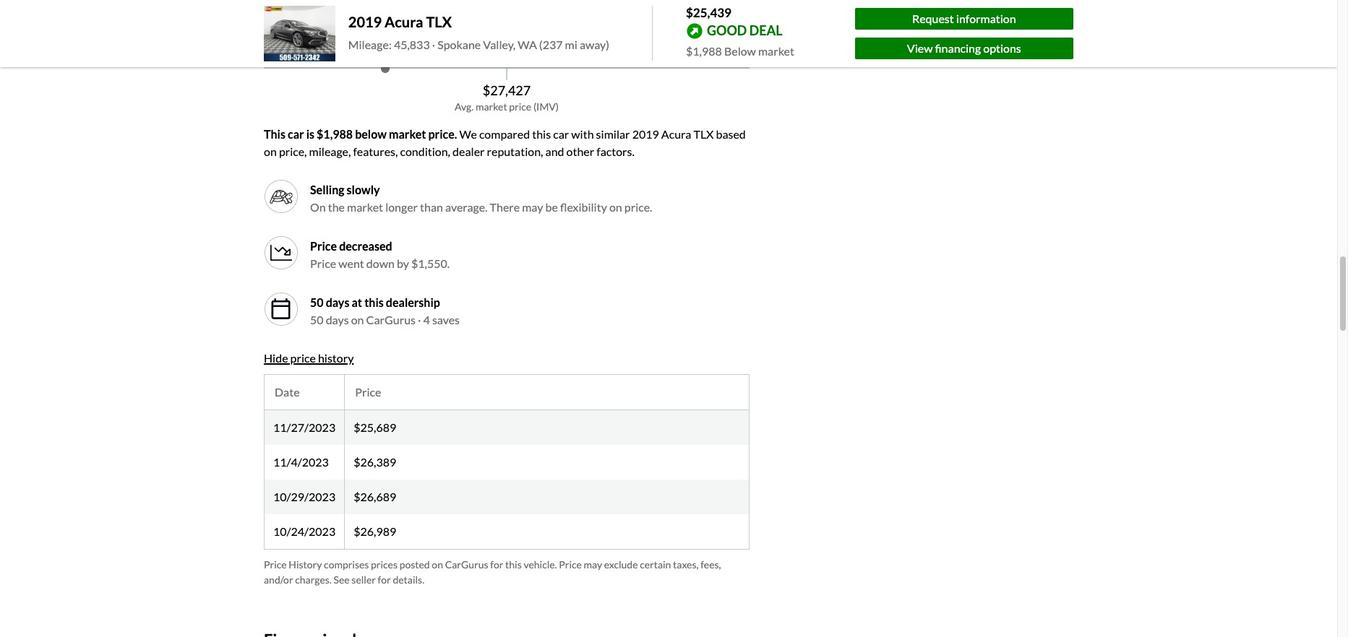 Task type: describe. For each thing, give the bounding box(es) containing it.
financing
[[935, 41, 981, 55]]

2019 acura tlx mileage: 45,833 · spokane valley, wa (237 mi away)
[[348, 13, 609, 52]]

this inside '50 days at this dealership 50 days on cargurus · 4 saves'
[[364, 296, 384, 309]]

on inside the selling slowly on the market longer than average. there may be flexibility on price.
[[609, 200, 622, 214]]

11/4/2023
[[273, 455, 329, 469]]

decreased
[[339, 239, 392, 253]]

be
[[545, 200, 558, 214]]

0 horizontal spatial price
[[290, 351, 316, 365]]

$27,427 avg. market price (imv)
[[455, 82, 559, 113]]

the
[[328, 200, 345, 214]]

spokane
[[438, 38, 481, 52]]

condition,
[[400, 144, 450, 158]]

$26,989
[[354, 525, 396, 538]]

down
[[366, 257, 395, 270]]

prices
[[371, 559, 398, 571]]

0 horizontal spatial $1,988
[[317, 127, 353, 141]]

mileage,
[[309, 144, 351, 158]]

$1,988 below market
[[686, 44, 794, 57]]

price. inside the selling slowly on the market longer than average. there may be flexibility on price.
[[625, 200, 652, 214]]

slowly
[[347, 183, 380, 196]]

price for price
[[355, 385, 381, 399]]

longer
[[385, 200, 418, 214]]

2019 inside the 2019 acura tlx mileage: 45,833 · spokane valley, wa (237 mi away)
[[348, 13, 382, 31]]

$26,389
[[354, 455, 396, 469]]

valley,
[[483, 38, 516, 52]]

there
[[490, 200, 520, 214]]

· inside the 2019 acura tlx mileage: 45,833 · spokane valley, wa (237 mi away)
[[432, 38, 435, 52]]

on inside we compared this car with similar 2019 acura tlx based on price, mileage, features, condition, dealer reputation, and other factors.
[[264, 144, 277, 158]]

factors.
[[597, 144, 635, 158]]

cargurus inside '50 days at this dealership 50 days on cargurus · 4 saves'
[[366, 313, 416, 327]]

history
[[318, 351, 354, 365]]

than
[[420, 200, 443, 214]]

by
[[397, 257, 409, 270]]

$25,439
[[686, 5, 732, 20]]

11/27/2023
[[273, 421, 336, 434]]

2 50 from the top
[[310, 313, 324, 327]]

2019 acura tlx image
[[264, 6, 335, 61]]

saves
[[432, 313, 460, 327]]

price inside '$27,427 avg. market price (imv)'
[[509, 100, 532, 113]]

$25,689
[[354, 421, 396, 434]]

1 horizontal spatial for
[[490, 559, 503, 571]]

2 days from the top
[[326, 313, 349, 327]]

price for price decreased price went down by $1,550.
[[310, 239, 337, 253]]

acura inside we compared this car with similar 2019 acura tlx based on price, mileage, features, condition, dealer reputation, and other factors.
[[661, 127, 691, 141]]

mileage:
[[348, 38, 392, 52]]

and/or
[[264, 574, 293, 586]]

away)
[[580, 38, 609, 52]]

view
[[907, 41, 933, 55]]

features,
[[353, 144, 398, 158]]

wa
[[518, 38, 537, 52]]

based
[[716, 127, 746, 141]]

on right posted
[[432, 559, 443, 571]]

tlx inside we compared this car with similar 2019 acura tlx based on price, mileage, features, condition, dealer reputation, and other factors.
[[694, 127, 714, 141]]

fees,
[[701, 559, 721, 571]]

posted
[[400, 559, 430, 571]]

good deal
[[707, 22, 783, 38]]

history
[[289, 559, 322, 571]]

charges.
[[295, 574, 332, 586]]

view financing options button
[[855, 37, 1074, 59]]

good
[[350, 29, 386, 43]]

4
[[423, 313, 430, 327]]

market up condition,
[[389, 127, 426, 141]]

$26,689
[[354, 490, 396, 504]]

is
[[306, 127, 314, 141]]

good deal
[[350, 29, 417, 43]]

below
[[724, 44, 756, 57]]

(imv)
[[533, 100, 559, 113]]

request information
[[912, 11, 1016, 25]]

50 days at this dealership image
[[270, 298, 293, 321]]

acura inside the 2019 acura tlx mileage: 45,833 · spokane valley, wa (237 mi away)
[[385, 13, 423, 31]]

dealership
[[386, 296, 440, 309]]

price,
[[279, 144, 307, 158]]

this
[[264, 127, 286, 141]]

this car is $1,988 below market price.
[[264, 127, 457, 141]]

options
[[983, 41, 1021, 55]]

with
[[571, 127, 594, 141]]

0 vertical spatial price.
[[428, 127, 457, 141]]

45,833
[[394, 38, 430, 52]]

avg.
[[455, 100, 474, 113]]

reputation,
[[487, 144, 543, 158]]

10/29/2023
[[273, 490, 336, 504]]

selling
[[310, 183, 345, 196]]

market down deal at the right top of the page
[[758, 44, 794, 57]]



Task type: locate. For each thing, give the bounding box(es) containing it.
and
[[545, 144, 564, 158]]

2019 right similar
[[632, 127, 659, 141]]

1 horizontal spatial tlx
[[694, 127, 714, 141]]

1 vertical spatial $1,988
[[317, 127, 353, 141]]

1 vertical spatial price
[[290, 351, 316, 365]]

0 horizontal spatial this
[[364, 296, 384, 309]]

1 vertical spatial acura
[[661, 127, 691, 141]]

mi
[[565, 38, 578, 52]]

50
[[310, 296, 324, 309], [310, 313, 324, 327]]

deal
[[388, 29, 417, 43]]

price right vehicle.
[[559, 559, 582, 571]]

0 vertical spatial price
[[509, 100, 532, 113]]

at
[[352, 296, 362, 309]]

0 vertical spatial 50
[[310, 296, 324, 309]]

1 vertical spatial may
[[584, 559, 602, 571]]

price down on at left top
[[310, 239, 337, 253]]

good
[[707, 22, 747, 38]]

market inside '$27,427 avg. market price (imv)'
[[476, 100, 507, 113]]

cargurus down dealership
[[366, 313, 416, 327]]

hide price history
[[264, 351, 354, 365]]

may inside the selling slowly on the market longer than average. there may be flexibility on price.
[[522, 200, 543, 214]]

price up and/or
[[264, 559, 287, 571]]

0 vertical spatial $1,988
[[686, 44, 722, 57]]

for
[[490, 559, 503, 571], [378, 574, 391, 586]]

request information button
[[855, 8, 1074, 30]]

price up $25,689
[[355, 385, 381, 399]]

days left 'at'
[[326, 296, 349, 309]]

acura up the 45,833
[[385, 13, 423, 31]]

acura left based
[[661, 127, 691, 141]]

price for price may exclude certain taxes, fees, and/or charges. see seller for details.
[[559, 559, 582, 571]]

request
[[912, 11, 954, 25]]

0 vertical spatial days
[[326, 296, 349, 309]]

50 days at this dealership image
[[264, 292, 299, 327]]

50 days at this dealership 50 days on cargurus · 4 saves
[[310, 296, 460, 327]]

tlx inside the 2019 acura tlx mileage: 45,833 · spokane valley, wa (237 mi away)
[[426, 13, 452, 31]]

0 vertical spatial tlx
[[426, 13, 452, 31]]

price left went
[[310, 257, 336, 270]]

compared
[[479, 127, 530, 141]]

this
[[532, 127, 551, 141], [364, 296, 384, 309], [505, 559, 522, 571]]

0 horizontal spatial price.
[[428, 127, 457, 141]]

0 horizontal spatial acura
[[385, 13, 423, 31]]

market down $27,427
[[476, 100, 507, 113]]

market
[[758, 44, 794, 57], [476, 100, 507, 113], [389, 127, 426, 141], [347, 200, 383, 214]]

tlx left based
[[694, 127, 714, 141]]

tlx
[[426, 13, 452, 31], [694, 127, 714, 141]]

0 horizontal spatial cargurus
[[366, 313, 416, 327]]

car inside we compared this car with similar 2019 acura tlx based on price, mileage, features, condition, dealer reputation, and other factors.
[[553, 127, 569, 141]]

date
[[275, 385, 300, 399]]

market inside the selling slowly on the market longer than average. there may be flexibility on price.
[[347, 200, 383, 214]]

price decreased image
[[264, 236, 299, 270], [270, 241, 293, 264]]

view financing options
[[907, 41, 1021, 55]]

1 horizontal spatial price.
[[625, 200, 652, 214]]

1 vertical spatial for
[[378, 574, 391, 586]]

0 horizontal spatial for
[[378, 574, 391, 586]]

0 vertical spatial ·
[[432, 38, 435, 52]]

0 horizontal spatial 2019
[[348, 13, 382, 31]]

see
[[334, 574, 350, 586]]

2019 inside we compared this car with similar 2019 acura tlx based on price, mileage, features, condition, dealer reputation, and other factors.
[[632, 127, 659, 141]]

1 vertical spatial cargurus
[[445, 559, 488, 571]]

certain
[[640, 559, 671, 571]]

1 horizontal spatial $1,988
[[686, 44, 722, 57]]

average.
[[445, 200, 488, 214]]

other
[[566, 144, 594, 158]]

1 horizontal spatial cargurus
[[445, 559, 488, 571]]

1 vertical spatial 2019
[[632, 127, 659, 141]]

selling slowly image
[[264, 179, 299, 214], [270, 185, 293, 208]]

flexibility
[[560, 200, 607, 214]]

information
[[956, 11, 1016, 25]]

0 vertical spatial may
[[522, 200, 543, 214]]

may left be
[[522, 200, 543, 214]]

price down $27,427
[[509, 100, 532, 113]]

comprises
[[324, 559, 369, 571]]

· left "4"
[[418, 313, 421, 327]]

car
[[288, 127, 304, 141], [553, 127, 569, 141]]

1 vertical spatial ·
[[418, 313, 421, 327]]

cargurus
[[366, 313, 416, 327], [445, 559, 488, 571]]

1 horizontal spatial acura
[[661, 127, 691, 141]]

0 vertical spatial this
[[532, 127, 551, 141]]

we compared this car with similar 2019 acura tlx based on price, mileage, features, condition, dealer reputation, and other factors.
[[264, 127, 746, 158]]

price. up condition,
[[428, 127, 457, 141]]

may left exclude on the bottom of the page
[[584, 559, 602, 571]]

car up "and"
[[553, 127, 569, 141]]

price right hide
[[290, 351, 316, 365]]

days
[[326, 296, 349, 309], [326, 313, 349, 327]]

0 horizontal spatial car
[[288, 127, 304, 141]]

hide price history link
[[264, 351, 354, 365]]

exclude
[[604, 559, 638, 571]]

10/24/2023
[[273, 525, 336, 538]]

went
[[339, 257, 364, 270]]

· right the 45,833
[[432, 38, 435, 52]]

for left vehicle.
[[490, 559, 503, 571]]

1 horizontal spatial 2019
[[632, 127, 659, 141]]

price history comprises prices posted on cargurus for this vehicle.
[[264, 559, 557, 571]]

1 days from the top
[[326, 296, 349, 309]]

for inside price may exclude certain taxes, fees, and/or charges. see seller for details.
[[378, 574, 391, 586]]

1 vertical spatial tlx
[[694, 127, 714, 141]]

may inside price may exclude certain taxes, fees, and/or charges. see seller for details.
[[584, 559, 602, 571]]

1 horizontal spatial car
[[553, 127, 569, 141]]

selling slowly on the market longer than average. there may be flexibility on price.
[[310, 183, 652, 214]]

0 vertical spatial acura
[[385, 13, 423, 31]]

vehicle.
[[524, 559, 557, 571]]

1 50 from the top
[[310, 296, 324, 309]]

this inside we compared this car with similar 2019 acura tlx based on price, mileage, features, condition, dealer reputation, and other factors.
[[532, 127, 551, 141]]

0 vertical spatial cargurus
[[366, 313, 416, 327]]

2019 up mileage:
[[348, 13, 382, 31]]

1 vertical spatial price.
[[625, 200, 652, 214]]

good deal image
[[330, 30, 344, 44]]

car left 'is'
[[288, 127, 304, 141]]

tlx up spokane
[[426, 13, 452, 31]]

1 vertical spatial this
[[364, 296, 384, 309]]

market down slowly
[[347, 200, 383, 214]]

price inside price may exclude certain taxes, fees, and/or charges. see seller for details.
[[559, 559, 582, 571]]

· inside '50 days at this dealership 50 days on cargurus · 4 saves'
[[418, 313, 421, 327]]

1 vertical spatial days
[[326, 313, 349, 327]]

1 car from the left
[[288, 127, 304, 141]]

1 horizontal spatial may
[[584, 559, 602, 571]]

2 car from the left
[[553, 127, 569, 141]]

price
[[509, 100, 532, 113], [290, 351, 316, 365]]

for down prices
[[378, 574, 391, 586]]

$1,988
[[686, 44, 722, 57], [317, 127, 353, 141]]

on
[[310, 200, 326, 214]]

0 vertical spatial for
[[490, 559, 503, 571]]

on inside '50 days at this dealership 50 days on cargurus · 4 saves'
[[351, 313, 364, 327]]

$1,988 down good
[[686, 44, 722, 57]]

similar
[[596, 127, 630, 141]]

this right 'at'
[[364, 296, 384, 309]]

$1,988 up mileage,
[[317, 127, 353, 141]]

price.
[[428, 127, 457, 141], [625, 200, 652, 214]]

acura
[[385, 13, 423, 31], [661, 127, 691, 141]]

price for price history comprises prices posted on cargurus for this vehicle.
[[264, 559, 287, 571]]

deal
[[750, 22, 783, 38]]

seller
[[352, 574, 376, 586]]

details.
[[393, 574, 424, 586]]

on
[[264, 144, 277, 158], [609, 200, 622, 214], [351, 313, 364, 327], [432, 559, 443, 571]]

1 horizontal spatial price
[[509, 100, 532, 113]]

this left vehicle.
[[505, 559, 522, 571]]

$27,427
[[483, 82, 531, 98]]

0 horizontal spatial tlx
[[426, 13, 452, 31]]

hide
[[264, 351, 288, 365]]

(237
[[539, 38, 563, 52]]

·
[[432, 38, 435, 52], [418, 313, 421, 327]]

dealer
[[453, 144, 485, 158]]

price
[[310, 239, 337, 253], [310, 257, 336, 270], [355, 385, 381, 399], [264, 559, 287, 571], [559, 559, 582, 571]]

below
[[355, 127, 387, 141]]

this up "and"
[[532, 127, 551, 141]]

on down 'at'
[[351, 313, 364, 327]]

0 vertical spatial 2019
[[348, 13, 382, 31]]

$1,550.
[[411, 257, 450, 270]]

0 horizontal spatial may
[[522, 200, 543, 214]]

1 vertical spatial 50
[[310, 313, 324, 327]]

2019
[[348, 13, 382, 31], [632, 127, 659, 141]]

1 horizontal spatial this
[[505, 559, 522, 571]]

1 horizontal spatial ·
[[432, 38, 435, 52]]

2 horizontal spatial this
[[532, 127, 551, 141]]

2 vertical spatial this
[[505, 559, 522, 571]]

price. right the flexibility on the left
[[625, 200, 652, 214]]

on down this
[[264, 144, 277, 158]]

we
[[459, 127, 477, 141]]

cargurus right posted
[[445, 559, 488, 571]]

taxes,
[[673, 559, 699, 571]]

price may exclude certain taxes, fees, and/or charges. see seller for details.
[[264, 559, 721, 586]]

on right the flexibility on the left
[[609, 200, 622, 214]]

price decreased price went down by $1,550.
[[310, 239, 450, 270]]

0 horizontal spatial ·
[[418, 313, 421, 327]]

days up history
[[326, 313, 349, 327]]



Task type: vqa. For each thing, say whether or not it's contained in the screenshot.
an
no



